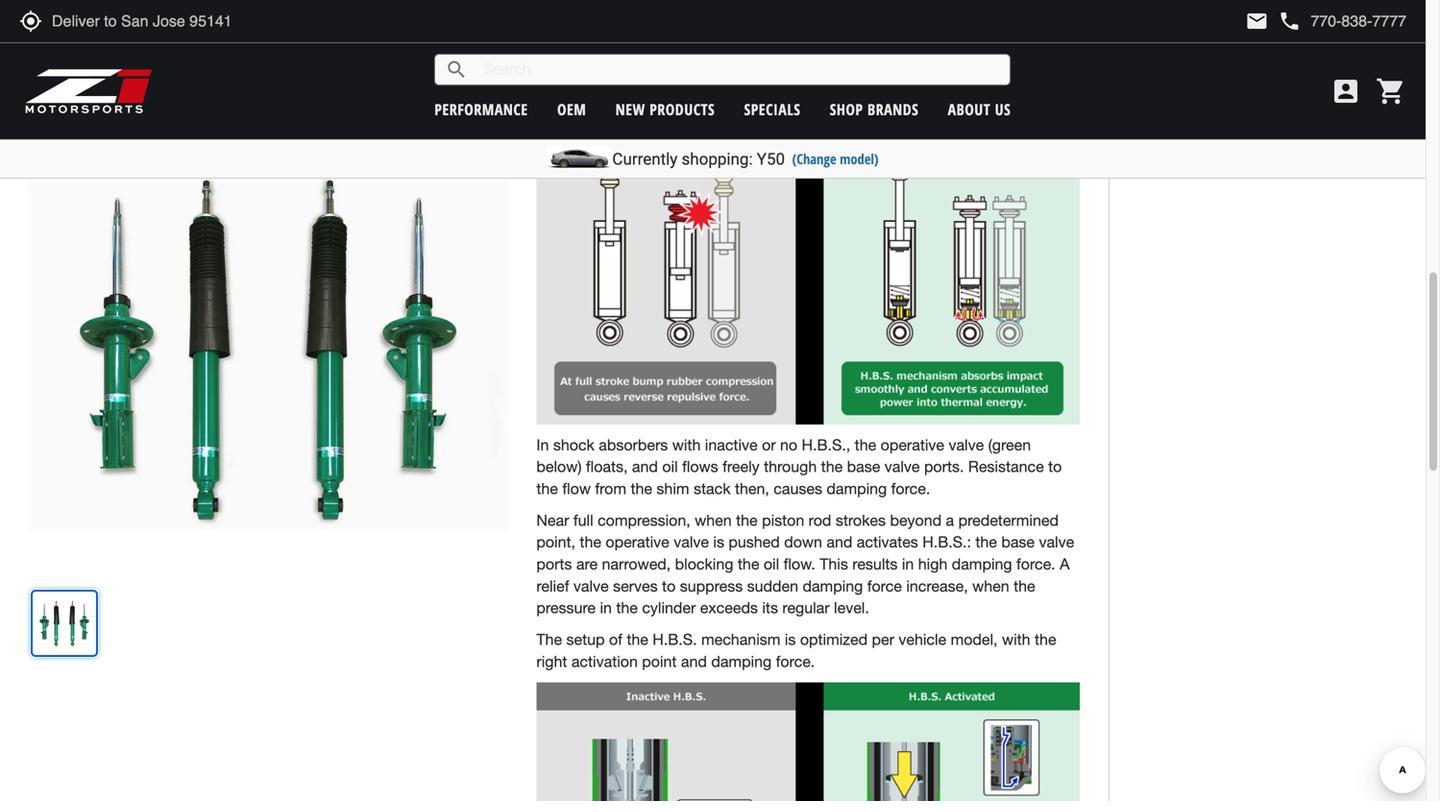 Task type: vqa. For each thing, say whether or not it's contained in the screenshot.
'VALVE'
yes



Task type: locate. For each thing, give the bounding box(es) containing it.
of up activation
[[609, 631, 623, 649]]

with up flows
[[672, 436, 701, 454]]

point
[[642, 653, 677, 671]]

is down regular
[[785, 631, 796, 649]]

0 vertical spatial h.b.s.
[[710, 60, 754, 78]]

performance link
[[435, 99, 528, 120]]

when right increase,
[[972, 577, 1009, 595]]

per
[[872, 631, 894, 649]]

new
[[616, 99, 645, 120]]

oil inside in shock absorbers with inactive or no h.b.s., the operative valve (green below) floats, and oil flows freely through the base valve ports. resistance to the flow from the shim stack then, causes damping force.
[[662, 458, 678, 476]]

performance
[[435, 99, 528, 120]]

h.b.s.,
[[980, 0, 1029, 12], [802, 436, 851, 454]]

to up cylinder
[[662, 577, 676, 595]]

that
[[754, 38, 780, 56]]

2 endurapro from the left
[[791, 0, 863, 12]]

the down serves
[[616, 599, 638, 617]]

0 horizontal spatial oil
[[662, 458, 678, 476]]

in
[[537, 0, 549, 12], [537, 436, 549, 454]]

dampers,
[[640, 60, 705, 78]]

the down pushed
[[738, 555, 759, 573]]

Search search field
[[468, 55, 1010, 84]]

in inside in the same situation endurapro and endurapro plus, featuring h.b.s., internally convert the impact of the stroke to thermal energy (heat) and absorb it, strongly reducing the impact that disturbs the vehicle's behavior. with less damage to the dampers, h.b.s. also contributes to their durability.
[[537, 0, 549, 12]]

1 horizontal spatial of
[[736, 16, 749, 34]]

force. up beyond
[[891, 480, 930, 498]]

endurapro up stroke
[[791, 0, 863, 12]]

0 horizontal spatial operative
[[606, 533, 670, 551]]

0 vertical spatial impact
[[684, 16, 731, 34]]

specials
[[744, 99, 801, 120]]

to right resistance in the bottom of the page
[[1048, 458, 1062, 476]]

optimized
[[800, 631, 868, 649]]

1 horizontal spatial with
[[1002, 631, 1031, 649]]

0 horizontal spatial h.b.s.
[[653, 631, 697, 649]]

the up point
[[627, 631, 648, 649]]

the
[[537, 631, 562, 649]]

oil up "shim"
[[662, 458, 678, 476]]

the up causes
[[821, 458, 843, 476]]

regular
[[783, 599, 830, 617]]

with inside in shock absorbers with inactive or no h.b.s., the operative valve (green below) floats, and oil flows freely through the base valve ports. resistance to the flow from the shim stack then, causes damping force.
[[672, 436, 701, 454]]

the down the reducing
[[615, 60, 636, 78]]

oil up sudden
[[764, 555, 779, 573]]

0 vertical spatial is
[[713, 533, 724, 551]]

mail
[[1246, 10, 1269, 33]]

when down stack
[[695, 511, 732, 529]]

the right from
[[631, 480, 652, 498]]

impact up search search box
[[684, 16, 731, 34]]

base up strokes on the bottom right
[[847, 458, 880, 476]]

ports.
[[924, 458, 964, 476]]

my_location
[[19, 10, 42, 33]]

force. down "optimized"
[[776, 653, 815, 671]]

0 horizontal spatial force.
[[776, 653, 815, 671]]

phone
[[1278, 10, 1301, 33]]

the down predetermined
[[976, 533, 997, 551]]

to down strongly
[[597, 60, 610, 78]]

damping up strokes on the bottom right
[[827, 480, 887, 498]]

and right point
[[681, 653, 707, 671]]

in left high
[[902, 555, 914, 573]]

0 horizontal spatial base
[[847, 458, 880, 476]]

damping down mechanism
[[711, 653, 772, 671]]

1 vertical spatial in
[[600, 599, 612, 617]]

and up the with
[[992, 16, 1018, 34]]

valve down are
[[574, 577, 609, 595]]

0 vertical spatial base
[[847, 458, 880, 476]]

operative
[[881, 436, 945, 454], [606, 533, 670, 551]]

and inside near full compression, when the piston rod strokes beyond a predetermined point, the operative valve is pushed down and activates h.b.s.: the base valve ports are narrowed, blocking the oil flow. this results in high damping force. a relief valve serves to suppress sudden damping force increase, when the pressure in the cylinder exceeds its regular level.
[[827, 533, 853, 551]]

of inside the setup of the h.b.s. mechanism is optimized per vehicle model, with the right activation point and damping force.
[[609, 631, 623, 649]]

force. inside in shock absorbers with inactive or no h.b.s., the operative valve (green below) floats, and oil flows freely through the base valve ports. resistance to the flow from the shim stack then, causes damping force.
[[891, 480, 930, 498]]

1 vertical spatial h.b.s.
[[653, 631, 697, 649]]

1 vertical spatial operative
[[606, 533, 670, 551]]

model,
[[951, 631, 998, 649]]

and inside in shock absorbers with inactive or no h.b.s., the operative valve (green below) floats, and oil flows freely through the base valve ports. resistance to the flow from the shim stack then, causes damping force.
[[632, 458, 658, 476]]

(green
[[988, 436, 1031, 454]]

0 vertical spatial when
[[695, 511, 732, 529]]

0 vertical spatial oil
[[662, 458, 678, 476]]

of
[[736, 16, 749, 34], [609, 631, 623, 649]]

blocking
[[675, 555, 734, 573]]

below)
[[537, 458, 582, 476]]

in inside in shock absorbers with inactive or no h.b.s., the operative valve (green below) floats, and oil flows freely through the base valve ports. resistance to the flow from the shim stack then, causes damping force.
[[537, 436, 549, 454]]

base
[[847, 458, 880, 476], [1002, 533, 1035, 551]]

base inside near full compression, when the piston rod strokes beyond a predetermined point, the operative valve is pushed down and activates h.b.s.: the base valve ports are narrowed, blocking the oil flow. this results in high damping force. a relief valve serves to suppress sudden damping force increase, when the pressure in the cylinder exceeds its regular level.
[[1002, 533, 1035, 551]]

0 horizontal spatial in
[[600, 599, 612, 617]]

the up strokes on the bottom right
[[855, 436, 876, 454]]

1 endurapro from the left
[[683, 0, 756, 12]]

valve left 'ports.'
[[885, 458, 920, 476]]

operative inside near full compression, when the piston rod strokes beyond a predetermined point, the operative valve is pushed down and activates h.b.s.: the base valve ports are narrowed, blocking the oil flow. this results in high damping force. a relief valve serves to suppress sudden damping force increase, when the pressure in the cylinder exceeds its regular level.
[[606, 533, 670, 551]]

1 vertical spatial when
[[972, 577, 1009, 595]]

1 vertical spatial force.
[[776, 653, 815, 671]]

1 vertical spatial oil
[[764, 555, 779, 573]]

1 vertical spatial base
[[1002, 533, 1035, 551]]

exceeds
[[700, 599, 758, 617]]

with right model,
[[1002, 631, 1031, 649]]

beyond
[[890, 511, 942, 529]]

z1 motorsports logo image
[[24, 67, 153, 115]]

1 horizontal spatial h.b.s.
[[710, 60, 754, 78]]

stroke
[[779, 16, 822, 34]]

endurapro
[[683, 0, 756, 12], [791, 0, 863, 12]]

about
[[948, 99, 991, 120]]

0 horizontal spatial when
[[695, 511, 732, 529]]

the down below)
[[537, 480, 558, 498]]

h.b.s., inside in the same situation endurapro and endurapro plus, featuring h.b.s., internally convert the impact of the stroke to thermal energy (heat) and absorb it, strongly reducing the impact that disturbs the vehicle's behavior. with less damage to the dampers, h.b.s. also contributes to their durability.
[[980, 0, 1029, 12]]

0 vertical spatial with
[[672, 436, 701, 454]]

1 in from the top
[[537, 0, 549, 12]]

0 vertical spatial h.b.s.,
[[980, 0, 1029, 12]]

1 vertical spatial h.b.s.,
[[802, 436, 851, 454]]

with inside the setup of the h.b.s. mechanism is optimized per vehicle model, with the right activation point and damping force.
[[1002, 631, 1031, 649]]

causes
[[774, 480, 822, 498]]

strokes
[[836, 511, 886, 529]]

h.b.s., right no
[[802, 436, 851, 454]]

currently shopping: y50 (change model)
[[612, 149, 879, 169]]

sudden
[[747, 577, 798, 595]]

1 horizontal spatial is
[[785, 631, 796, 649]]

and down absorbers
[[632, 458, 658, 476]]

0 vertical spatial in
[[537, 0, 549, 12]]

y50
[[757, 149, 785, 169]]

oem link
[[557, 99, 586, 120]]

absorb
[[1022, 16, 1071, 34]]

near
[[537, 511, 569, 529]]

base down predetermined
[[1002, 533, 1035, 551]]

of up search search box
[[736, 16, 749, 34]]

h.b.s. up point
[[653, 631, 697, 649]]

results
[[853, 555, 898, 573]]

increase,
[[906, 577, 968, 595]]

0 horizontal spatial h.b.s.,
[[802, 436, 851, 454]]

0 horizontal spatial endurapro
[[683, 0, 756, 12]]

operative up narrowed,
[[606, 533, 670, 551]]

h.b.s.
[[710, 60, 754, 78], [653, 631, 697, 649]]

us
[[995, 99, 1011, 120]]

operative up 'ports.'
[[881, 436, 945, 454]]

disturbs
[[784, 38, 840, 56]]

in up below)
[[537, 436, 549, 454]]

situation
[[621, 0, 679, 12]]

1 horizontal spatial h.b.s.,
[[980, 0, 1029, 12]]

flow.
[[784, 555, 816, 573]]

in
[[902, 555, 914, 573], [600, 599, 612, 617]]

(heat)
[[950, 16, 988, 34]]

is
[[713, 533, 724, 551], [785, 631, 796, 649]]

1 horizontal spatial operative
[[881, 436, 945, 454]]

impact left that
[[702, 38, 749, 56]]

valve up 'ports.'
[[949, 436, 984, 454]]

1 vertical spatial in
[[537, 436, 549, 454]]

this
[[820, 555, 848, 573]]

1 vertical spatial with
[[1002, 631, 1031, 649]]

0 horizontal spatial with
[[672, 436, 701, 454]]

level.
[[834, 599, 869, 617]]

cylinder
[[642, 599, 696, 617]]

narrowed,
[[602, 555, 671, 573]]

flows
[[682, 458, 718, 476]]

h.b.s., up (heat)
[[980, 0, 1029, 12]]

h.b.s. inside the setup of the h.b.s. mechanism is optimized per vehicle model, with the right activation point and damping force.
[[653, 631, 697, 649]]

h.b.s. left also
[[710, 60, 754, 78]]

activation
[[572, 653, 638, 671]]

1 vertical spatial is
[[785, 631, 796, 649]]

1 horizontal spatial force.
[[891, 480, 930, 498]]

shop brands link
[[830, 99, 919, 120]]

and up this
[[827, 533, 853, 551]]

when
[[695, 511, 732, 529], [972, 577, 1009, 595]]

damping down this
[[803, 577, 863, 595]]

0 vertical spatial of
[[736, 16, 749, 34]]

force. a
[[1017, 555, 1070, 573]]

h.b.s.:
[[923, 533, 971, 551]]

0 vertical spatial operative
[[881, 436, 945, 454]]

damage
[[537, 60, 592, 78]]

account_box link
[[1326, 76, 1366, 107]]

1 horizontal spatial endurapro
[[791, 0, 863, 12]]

1 horizontal spatial in
[[902, 555, 914, 573]]

brands
[[868, 99, 919, 120]]

pressure
[[537, 599, 596, 617]]

high
[[918, 555, 948, 573]]

1 vertical spatial of
[[609, 631, 623, 649]]

base inside in shock absorbers with inactive or no h.b.s., the operative valve (green below) floats, and oil flows freely through the base valve ports. resistance to the flow from the shim stack then, causes damping force.
[[847, 458, 880, 476]]

0 vertical spatial force.
[[891, 480, 930, 498]]

0 horizontal spatial is
[[713, 533, 724, 551]]

rod
[[809, 511, 832, 529]]

in shock absorbers with inactive or no h.b.s., the operative valve (green below) floats, and oil flows freely through the base valve ports. resistance to the flow from the shim stack then, causes damping force.
[[537, 436, 1062, 498]]

the down thermal
[[844, 38, 866, 56]]

impact
[[684, 16, 731, 34], [702, 38, 749, 56]]

endurapro up that
[[683, 0, 756, 12]]

oem
[[557, 99, 586, 120]]

products
[[650, 99, 715, 120]]

relief
[[537, 577, 569, 595]]

no
[[780, 436, 798, 454]]

1 horizontal spatial base
[[1002, 533, 1035, 551]]

about us link
[[948, 99, 1011, 120]]

search
[[445, 58, 468, 81]]

in up internally on the left
[[537, 0, 549, 12]]

0 horizontal spatial of
[[609, 631, 623, 649]]

1 vertical spatial impact
[[702, 38, 749, 56]]

2 in from the top
[[537, 436, 549, 454]]

is up blocking on the bottom of page
[[713, 533, 724, 551]]

in up setup
[[600, 599, 612, 617]]

the setup of the h.b.s. mechanism is optimized per vehicle model, with the right activation point and damping force.
[[537, 631, 1056, 671]]

1 horizontal spatial oil
[[764, 555, 779, 573]]

in for in shock absorbers with inactive or no h.b.s., the operative valve (green below) floats, and oil flows freely through the base valve ports. resistance to the flow from the shim stack then, causes damping force.
[[537, 436, 549, 454]]

to left their at the right top of the page
[[873, 60, 886, 78]]



Task type: describe. For each thing, give the bounding box(es) containing it.
near full compression, when the piston rod strokes beyond a predetermined point, the operative valve is pushed down and activates h.b.s.: the base valve ports are narrowed, blocking the oil flow. this results in high damping force. a relief valve serves to suppress sudden damping force increase, when the pressure in the cylinder exceeds its regular level.
[[537, 511, 1074, 617]]

about us
[[948, 99, 1011, 120]]

absorbers
[[599, 436, 668, 454]]

activates
[[857, 533, 918, 551]]

and up stroke
[[760, 0, 786, 12]]

shopping_cart
[[1376, 76, 1407, 107]]

shopping:
[[682, 149, 753, 169]]

thermal
[[844, 16, 895, 34]]

force
[[867, 577, 902, 595]]

is inside near full compression, when the piston rod strokes beyond a predetermined point, the operative valve is pushed down and activates h.b.s.: the base valve ports are narrowed, blocking the oil flow. this results in high damping force. a relief valve serves to suppress sudden damping force increase, when the pressure in the cylinder exceeds its regular level.
[[713, 533, 724, 551]]

damping inside in shock absorbers with inactive or no h.b.s., the operative valve (green below) floats, and oil flows freely through the base valve ports. resistance to the flow from the shim stack then, causes damping force.
[[827, 480, 887, 498]]

the up are
[[580, 533, 601, 551]]

contributes
[[791, 60, 868, 78]]

shopping_cart link
[[1371, 76, 1407, 107]]

predetermined
[[959, 511, 1059, 529]]

a
[[946, 511, 954, 529]]

pushed
[[729, 533, 780, 551]]

shim
[[657, 480, 689, 498]]

the down force. a
[[1014, 577, 1035, 595]]

the up internally on the left
[[553, 0, 575, 12]]

flow
[[562, 480, 591, 498]]

strongly
[[553, 38, 608, 56]]

vehicle's
[[870, 38, 930, 56]]

shop
[[830, 99, 863, 120]]

in the same situation endurapro and endurapro plus, featuring h.b.s., internally convert the impact of the stroke to thermal energy (heat) and absorb it, strongly reducing the impact that disturbs the vehicle's behavior. with less damage to the dampers, h.b.s. also contributes to their durability.
[[537, 0, 1071, 78]]

then,
[[735, 480, 769, 498]]

piston
[[762, 511, 804, 529]]

1 horizontal spatial when
[[972, 577, 1009, 595]]

less
[[1036, 38, 1063, 56]]

vehicle
[[899, 631, 947, 649]]

stack
[[694, 480, 731, 498]]

damping inside the setup of the h.b.s. mechanism is optimized per vehicle model, with the right activation point and damping force.
[[711, 653, 772, 671]]

with
[[1000, 38, 1031, 56]]

from
[[595, 480, 626, 498]]

its
[[762, 599, 778, 617]]

shock
[[553, 436, 595, 454]]

are
[[576, 555, 598, 573]]

the up pushed
[[736, 511, 758, 529]]

energy
[[900, 16, 946, 34]]

the up that
[[753, 16, 775, 34]]

convert
[[603, 16, 654, 34]]

the down situation
[[658, 16, 680, 34]]

resistance
[[968, 458, 1044, 476]]

setup
[[566, 631, 605, 649]]

full
[[574, 511, 593, 529]]

or
[[762, 436, 776, 454]]

operative inside in shock absorbers with inactive or no h.b.s., the operative valve (green below) floats, and oil flows freely through the base valve ports. resistance to the flow from the shim stack then, causes damping force.
[[881, 436, 945, 454]]

valve up blocking on the bottom of page
[[674, 533, 709, 551]]

new products
[[616, 99, 715, 120]]

to up 'disturbs'
[[826, 16, 839, 34]]

(change
[[792, 149, 837, 168]]

reducing
[[612, 38, 672, 56]]

account_box
[[1331, 76, 1362, 107]]

same
[[579, 0, 617, 12]]

and inside the setup of the h.b.s. mechanism is optimized per vehicle model, with the right activation point and damping force.
[[681, 653, 707, 671]]

the right model,
[[1035, 631, 1056, 649]]

floats,
[[586, 458, 628, 476]]

damping down h.b.s.:
[[952, 555, 1012, 573]]

through
[[764, 458, 817, 476]]

point,
[[537, 533, 576, 551]]

oil inside near full compression, when the piston rod strokes beyond a predetermined point, the operative valve is pushed down and activates h.b.s.: the base valve ports are narrowed, blocking the oil flow. this results in high damping force. a relief valve serves to suppress sudden damping force increase, when the pressure in the cylinder exceeds its regular level.
[[764, 555, 779, 573]]

mail phone
[[1246, 10, 1301, 33]]

it,
[[537, 38, 549, 56]]

to inside in shock absorbers with inactive or no h.b.s., the operative valve (green below) floats, and oil flows freely through the base valve ports. resistance to the flow from the shim stack then, causes damping force.
[[1048, 458, 1062, 476]]

serves
[[613, 577, 658, 595]]

0 vertical spatial in
[[902, 555, 914, 573]]

(change model) link
[[792, 149, 879, 168]]

in for in the same situation endurapro and endurapro plus, featuring h.b.s., internally convert the impact of the stroke to thermal energy (heat) and absorb it, strongly reducing the impact that disturbs the vehicle's behavior. with less damage to the dampers, h.b.s. also contributes to their durability.
[[537, 0, 549, 12]]

ports
[[537, 555, 572, 573]]

freely
[[723, 458, 760, 476]]

mechanism
[[701, 631, 781, 649]]

also
[[758, 60, 787, 78]]

their
[[890, 60, 921, 78]]

mail link
[[1246, 10, 1269, 33]]

internally
[[537, 16, 598, 34]]

force. inside the setup of the h.b.s. mechanism is optimized per vehicle model, with the right activation point and damping force.
[[776, 653, 815, 671]]

is inside the setup of the h.b.s. mechanism is optimized per vehicle model, with the right activation point and damping force.
[[785, 631, 796, 649]]

to inside near full compression, when the piston rod strokes beyond a predetermined point, the operative valve is pushed down and activates h.b.s.: the base valve ports are narrowed, blocking the oil flow. this results in high damping force. a relief valve serves to suppress sudden damping force increase, when the pressure in the cylinder exceeds its regular level.
[[662, 577, 676, 595]]

h.b.s. inside in the same situation endurapro and endurapro plus, featuring h.b.s., internally convert the impact of the stroke to thermal energy (heat) and absorb it, strongly reducing the impact that disturbs the vehicle's behavior. with less damage to the dampers, h.b.s. also contributes to their durability.
[[710, 60, 754, 78]]

shop brands
[[830, 99, 919, 120]]

suppress
[[680, 577, 743, 595]]

the up dampers, at the left top of the page
[[676, 38, 698, 56]]

new products link
[[616, 99, 715, 120]]

valve up force. a
[[1039, 533, 1074, 551]]

inactive
[[705, 436, 758, 454]]

phone link
[[1278, 10, 1407, 33]]

h.b.s., inside in shock absorbers with inactive or no h.b.s., the operative valve (green below) floats, and oil flows freely through the base valve ports. resistance to the flow from the shim stack then, causes damping force.
[[802, 436, 851, 454]]

model)
[[840, 149, 879, 168]]

of inside in the same situation endurapro and endurapro plus, featuring h.b.s., internally convert the impact of the stroke to thermal energy (heat) and absorb it, strongly reducing the impact that disturbs the vehicle's behavior. with less damage to the dampers, h.b.s. also contributes to their durability.
[[736, 16, 749, 34]]

behavior.
[[934, 38, 996, 56]]



